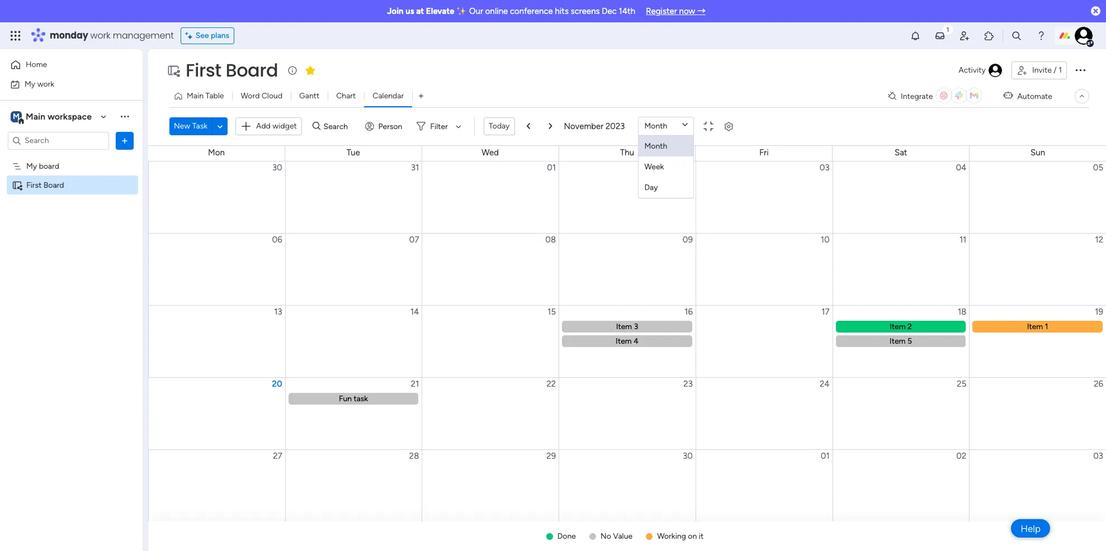 Task type: locate. For each thing, give the bounding box(es) containing it.
main inside button
[[187, 91, 204, 101]]

main right workspace icon
[[26, 111, 45, 122]]

0 vertical spatial my
[[25, 79, 35, 89]]

month right 2023
[[645, 121, 667, 131]]

1 vertical spatial month
[[645, 142, 667, 151]]

list arrow image right today button
[[527, 123, 530, 130]]

help image
[[1036, 30, 1047, 41]]

first board down my board
[[26, 180, 64, 190]]

main table
[[187, 91, 224, 101]]

0 vertical spatial board
[[226, 58, 278, 83]]

1 horizontal spatial work
[[90, 29, 110, 42]]

0 vertical spatial options image
[[1074, 63, 1087, 76]]

list box containing month
[[639, 136, 694, 198]]

2 list arrow image from the left
[[549, 123, 552, 130]]

jacob simon image
[[1075, 27, 1093, 45]]

on
[[688, 532, 697, 541]]

home
[[26, 60, 47, 69]]

register now → link
[[646, 6, 706, 16]]

list box containing my board
[[0, 154, 143, 346]]

shareable board image
[[167, 64, 180, 77]]

home button
[[7, 56, 120, 74]]

0 horizontal spatial list arrow image
[[527, 123, 530, 130]]

add view image
[[419, 92, 424, 100]]

invite members image
[[959, 30, 970, 41]]

board down board
[[44, 180, 64, 190]]

work right "monday"
[[90, 29, 110, 42]]

workspace
[[47, 111, 92, 122]]

1 horizontal spatial first board
[[186, 58, 278, 83]]

add widget
[[256, 121, 297, 131]]

None field
[[639, 117, 650, 135]]

0 vertical spatial first
[[186, 58, 221, 83]]

1 horizontal spatial list box
[[639, 136, 694, 198]]

1 vertical spatial my
[[26, 161, 37, 171]]

1 list arrow image from the left
[[527, 123, 530, 130]]

first board
[[186, 58, 278, 83], [26, 180, 64, 190]]

table
[[206, 91, 224, 101]]

first up main table
[[186, 58, 221, 83]]

0 vertical spatial first board
[[186, 58, 278, 83]]

join
[[387, 6, 404, 16]]

month
[[645, 121, 667, 131], [645, 142, 667, 151]]

no
[[601, 532, 611, 541]]

my inside button
[[25, 79, 35, 89]]

Search in workspace field
[[23, 134, 93, 147]]

new
[[174, 121, 190, 131]]

person button
[[361, 117, 409, 135]]

my board
[[26, 161, 59, 171]]

monday
[[50, 29, 88, 42]]

new task button
[[169, 117, 212, 135]]

list box
[[639, 136, 694, 198], [0, 154, 143, 346]]

board
[[39, 161, 59, 171]]

0 horizontal spatial work
[[37, 79, 54, 89]]

my for my board
[[26, 161, 37, 171]]

plans
[[211, 31, 229, 40]]

14th
[[619, 6, 635, 16]]

2023
[[606, 121, 625, 131]]

First Board field
[[183, 58, 281, 83]]

my
[[25, 79, 35, 89], [26, 161, 37, 171]]

done
[[557, 532, 576, 541]]

it
[[699, 532, 704, 541]]

1 horizontal spatial main
[[187, 91, 204, 101]]

1 horizontal spatial options image
[[1074, 63, 1087, 76]]

0 horizontal spatial main
[[26, 111, 45, 122]]

options image
[[1074, 63, 1087, 76], [119, 135, 130, 146]]

main table button
[[169, 87, 232, 105]]

board
[[226, 58, 278, 83], [44, 180, 64, 190]]

remove from favorites image
[[305, 65, 316, 76]]

1 vertical spatial options image
[[119, 135, 130, 146]]

help
[[1021, 523, 1041, 534]]

board up word
[[226, 58, 278, 83]]

autopilot image
[[1004, 89, 1013, 103]]

angle down image
[[217, 122, 223, 131]]

main left table
[[187, 91, 204, 101]]

notifications image
[[910, 30, 921, 41]]

main
[[187, 91, 204, 101], [26, 111, 45, 122]]

my left board
[[26, 161, 37, 171]]

✨
[[457, 6, 467, 16]]

first board up table
[[186, 58, 278, 83]]

1 vertical spatial work
[[37, 79, 54, 89]]

work down "home"
[[37, 79, 54, 89]]

arrow down image
[[452, 120, 465, 133]]

1 image
[[943, 23, 953, 36]]

list arrow image left november
[[549, 123, 552, 130]]

working
[[657, 532, 686, 541]]

select product image
[[10, 30, 21, 41]]

sat
[[895, 148, 907, 158]]

register
[[646, 6, 677, 16]]

month up week
[[645, 142, 667, 151]]

0 horizontal spatial first
[[26, 180, 42, 190]]

main workspace
[[26, 111, 92, 122]]

option
[[0, 156, 143, 158]]

invite / 1 button
[[1012, 62, 1067, 79]]

work inside button
[[37, 79, 54, 89]]

workspace selection element
[[11, 110, 93, 124]]

my inside list box
[[26, 161, 37, 171]]

1 horizontal spatial list arrow image
[[549, 123, 552, 130]]

task
[[192, 121, 208, 131]]

options image right 1
[[1074, 63, 1087, 76]]

first
[[186, 58, 221, 83], [26, 180, 42, 190]]

invite / 1
[[1032, 65, 1062, 75]]

first inside list box
[[26, 180, 42, 190]]

work for monday
[[90, 29, 110, 42]]

1 vertical spatial first board
[[26, 180, 64, 190]]

0 horizontal spatial first board
[[26, 180, 64, 190]]

0 horizontal spatial list box
[[0, 154, 143, 346]]

widget
[[273, 121, 297, 131]]

no value
[[601, 532, 633, 541]]

0 vertical spatial main
[[187, 91, 204, 101]]

options image down workspace options icon
[[119, 135, 130, 146]]

activity
[[959, 65, 986, 75]]

thu
[[620, 148, 634, 158]]

1 vertical spatial main
[[26, 111, 45, 122]]

first right shareable board image
[[26, 180, 42, 190]]

calendar button
[[364, 87, 412, 105]]

my down "home"
[[25, 79, 35, 89]]

help button
[[1011, 520, 1050, 538]]

1
[[1059, 65, 1062, 75]]

see
[[196, 31, 209, 40]]

Search field
[[321, 119, 354, 134]]

register now →
[[646, 6, 706, 16]]

now
[[679, 6, 695, 16]]

gantt
[[299, 91, 320, 101]]

work
[[90, 29, 110, 42], [37, 79, 54, 89]]

main inside workspace selection "element"
[[26, 111, 45, 122]]

list arrow image
[[527, 123, 530, 130], [549, 123, 552, 130]]

word cloud button
[[232, 87, 291, 105]]

gantt button
[[291, 87, 328, 105]]

0 vertical spatial work
[[90, 29, 110, 42]]

new task
[[174, 121, 208, 131]]

invite
[[1032, 65, 1052, 75]]

1 vertical spatial first
[[26, 180, 42, 190]]

1 horizontal spatial first
[[186, 58, 221, 83]]

apps image
[[984, 30, 995, 41]]

1 vertical spatial board
[[44, 180, 64, 190]]

0 vertical spatial month
[[645, 121, 667, 131]]



Task type: vqa. For each thing, say whether or not it's contained in the screenshot.
v2 bolt switch image
no



Task type: describe. For each thing, give the bounding box(es) containing it.
see plans
[[196, 31, 229, 40]]

mon
[[208, 148, 225, 158]]

week
[[645, 162, 664, 172]]

→
[[697, 6, 706, 16]]

join us at elevate ✨ our online conference hits screens dec 14th
[[387, 6, 635, 16]]

conference
[[510, 6, 553, 16]]

filter
[[430, 122, 448, 131]]

activity button
[[954, 62, 1007, 79]]

main for main workspace
[[26, 111, 45, 122]]

filter button
[[412, 117, 465, 135]]

m
[[13, 112, 20, 121]]

automate
[[1018, 91, 1053, 101]]

wed
[[482, 148, 499, 158]]

today
[[489, 121, 510, 131]]

my work button
[[7, 75, 120, 93]]

value
[[613, 532, 633, 541]]

today button
[[484, 117, 515, 135]]

collapse board header image
[[1078, 92, 1087, 101]]

tue
[[347, 148, 360, 158]]

my work
[[25, 79, 54, 89]]

v2 search image
[[313, 120, 321, 133]]

/
[[1054, 65, 1057, 75]]

workspace image
[[11, 110, 22, 123]]

see plans button
[[180, 27, 234, 44]]

day
[[645, 183, 658, 192]]

online
[[485, 6, 508, 16]]

2 month from the top
[[645, 142, 667, 151]]

show board description image
[[286, 65, 299, 76]]

workspace options image
[[119, 111, 130, 122]]

main for main table
[[187, 91, 204, 101]]

1 month from the top
[[645, 121, 667, 131]]

my for my work
[[25, 79, 35, 89]]

sun
[[1031, 148, 1045, 158]]

1 horizontal spatial board
[[226, 58, 278, 83]]

working on it
[[657, 532, 704, 541]]

elevate
[[426, 6, 455, 16]]

chart button
[[328, 87, 364, 105]]

add
[[256, 121, 271, 131]]

screens
[[571, 6, 600, 16]]

us
[[406, 6, 414, 16]]

word
[[241, 91, 260, 101]]

fri
[[760, 148, 769, 158]]

word cloud
[[241, 91, 283, 101]]

our
[[469, 6, 483, 16]]

calendar
[[373, 91, 404, 101]]

add widget button
[[236, 117, 302, 135]]

integrate
[[901, 91, 933, 101]]

chart
[[336, 91, 356, 101]]

person
[[378, 122, 402, 131]]

hits
[[555, 6, 569, 16]]

0 horizontal spatial board
[[44, 180, 64, 190]]

november 2023
[[564, 121, 625, 131]]

at
[[416, 6, 424, 16]]

work for my
[[37, 79, 54, 89]]

monday work management
[[50, 29, 174, 42]]

dapulse integrations image
[[888, 92, 897, 100]]

november
[[564, 121, 604, 131]]

dec
[[602, 6, 617, 16]]

inbox image
[[935, 30, 946, 41]]

cloud
[[262, 91, 283, 101]]

first board inside list box
[[26, 180, 64, 190]]

search everything image
[[1011, 30, 1022, 41]]

shareable board image
[[12, 180, 22, 190]]

management
[[113, 29, 174, 42]]

0 horizontal spatial options image
[[119, 135, 130, 146]]



